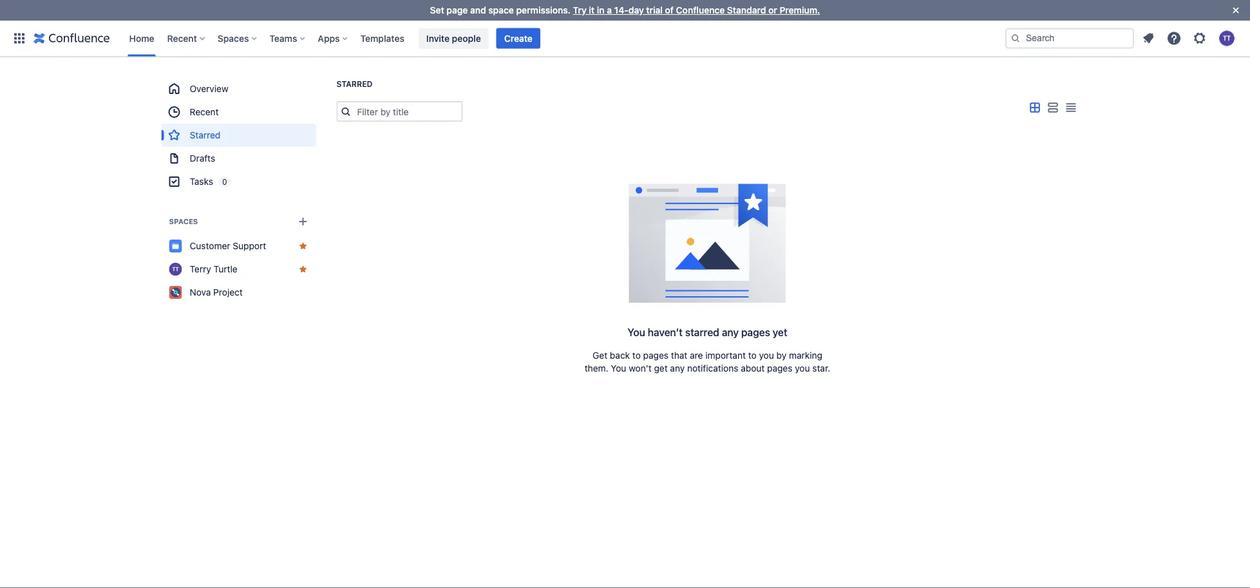Task type: vqa. For each thing, say whether or not it's contained in the screenshot.
Pages to the top
yes



Task type: locate. For each thing, give the bounding box(es) containing it.
1 vertical spatial you
[[795, 363, 810, 374]]

0 vertical spatial any
[[722, 326, 739, 339]]

recent inside dropdown button
[[167, 33, 197, 43]]

1 vertical spatial starred
[[190, 130, 221, 140]]

pages up get
[[643, 350, 669, 361]]

you
[[759, 350, 774, 361], [795, 363, 810, 374]]

any
[[722, 326, 739, 339], [670, 363, 685, 374]]

you down 'marking' at the right bottom
[[795, 363, 810, 374]]

0 horizontal spatial any
[[670, 363, 685, 374]]

marking
[[789, 350, 823, 361]]

customer
[[190, 241, 230, 251]]

project
[[213, 287, 243, 298]]

0 vertical spatial pages
[[741, 326, 770, 339]]

0 horizontal spatial starred
[[190, 130, 221, 140]]

2 vertical spatial pages
[[767, 363, 793, 374]]

0
[[222, 177, 227, 186]]

starred down apps popup button
[[337, 80, 373, 89]]

search image
[[1011, 33, 1021, 43]]

you up back
[[628, 326, 645, 339]]

invite people button
[[419, 28, 489, 49]]

to up won't
[[633, 350, 641, 361]]

0 vertical spatial starred
[[337, 80, 373, 89]]

in
[[597, 5, 605, 15]]

pages
[[741, 326, 770, 339], [643, 350, 669, 361], [767, 363, 793, 374]]

1 to from the left
[[633, 350, 641, 361]]

haven't
[[648, 326, 683, 339]]

1 vertical spatial recent
[[190, 107, 219, 117]]

0 vertical spatial spaces
[[218, 33, 249, 43]]

premium.
[[780, 5, 820, 15]]

it
[[589, 5, 595, 15]]

back
[[610, 350, 630, 361]]

to up the about
[[748, 350, 757, 361]]

nova
[[190, 287, 211, 298]]

0 horizontal spatial you
[[611, 363, 626, 374]]

by
[[777, 350, 787, 361]]

1 horizontal spatial you
[[628, 326, 645, 339]]

1 horizontal spatial any
[[722, 326, 739, 339]]

group
[[161, 77, 316, 193]]

help icon image
[[1167, 31, 1182, 46]]

0 vertical spatial recent
[[167, 33, 197, 43]]

0 horizontal spatial to
[[633, 350, 641, 361]]

starred
[[685, 326, 720, 339]]

starred up the drafts
[[190, 130, 221, 140]]

1 vertical spatial you
[[611, 363, 626, 374]]

0 horizontal spatial spaces
[[169, 217, 198, 226]]

set page and space permissions. try it in a 14-day trial of confluence standard or premium.
[[430, 5, 820, 15]]

1 vertical spatial any
[[670, 363, 685, 374]]

home
[[129, 33, 154, 43]]

yet
[[773, 326, 788, 339]]

to
[[633, 350, 641, 361], [748, 350, 757, 361]]

page
[[447, 5, 468, 15]]

invite people
[[426, 33, 481, 43]]

banner
[[0, 20, 1251, 57]]

you
[[628, 326, 645, 339], [611, 363, 626, 374]]

drafts link
[[161, 147, 316, 170]]

starred
[[337, 80, 373, 89], [190, 130, 221, 140]]

unstar this space image
[[298, 241, 308, 251]]

standard
[[727, 5, 766, 15]]

pages left yet
[[741, 326, 770, 339]]

get
[[593, 350, 608, 361]]

teams
[[270, 33, 297, 43]]

or
[[769, 5, 778, 15]]

pages down by
[[767, 363, 793, 374]]

close image
[[1229, 3, 1244, 18]]

apps
[[318, 33, 340, 43]]

appswitcher icon image
[[12, 31, 27, 46]]

you down back
[[611, 363, 626, 374]]

you left by
[[759, 350, 774, 361]]

overview
[[190, 83, 229, 94]]

global element
[[8, 20, 1003, 56]]

notification icon image
[[1141, 31, 1156, 46]]

support
[[233, 241, 266, 251]]

0 vertical spatial you
[[759, 350, 774, 361]]

create
[[504, 33, 533, 43]]

1 horizontal spatial spaces
[[218, 33, 249, 43]]

get
[[654, 363, 668, 374]]

1 vertical spatial spaces
[[169, 217, 198, 226]]

recent
[[167, 33, 197, 43], [190, 107, 219, 117]]

1 horizontal spatial to
[[748, 350, 757, 361]]

confluence image
[[34, 31, 110, 46], [34, 31, 110, 46]]

cards image
[[1027, 100, 1043, 116]]

0 vertical spatial you
[[628, 326, 645, 339]]

spaces up customer
[[169, 217, 198, 226]]

0 horizontal spatial you
[[759, 350, 774, 361]]

2 to from the left
[[748, 350, 757, 361]]

recent right home
[[167, 33, 197, 43]]

recent down overview
[[190, 107, 219, 117]]

spaces
[[218, 33, 249, 43], [169, 217, 198, 226]]

a
[[607, 5, 612, 15]]

any up important
[[722, 326, 739, 339]]

customer support link
[[161, 235, 316, 258]]

turtle
[[214, 264, 238, 274]]

14-
[[614, 5, 629, 15]]

terry turtle
[[190, 264, 238, 274]]

any down the that
[[670, 363, 685, 374]]

spaces right recent dropdown button
[[218, 33, 249, 43]]



Task type: describe. For each thing, give the bounding box(es) containing it.
settings icon image
[[1193, 31, 1208, 46]]

banner containing home
[[0, 20, 1251, 57]]

templates link
[[357, 28, 408, 49]]

terry
[[190, 264, 211, 274]]

overview link
[[161, 77, 316, 101]]

space
[[489, 5, 514, 15]]

star.
[[813, 363, 831, 374]]

try it in a 14-day trial of confluence standard or premium. link
[[573, 5, 820, 15]]

your profile and preferences image
[[1220, 31, 1235, 46]]

Filter by title field
[[353, 102, 462, 120]]

unstar this space image
[[298, 264, 308, 274]]

nova project
[[190, 287, 243, 298]]

set
[[430, 5, 444, 15]]

about
[[741, 363, 765, 374]]

customer support
[[190, 241, 266, 251]]

invite
[[426, 33, 450, 43]]

try
[[573, 5, 587, 15]]

notifications
[[687, 363, 739, 374]]

templates
[[360, 33, 405, 43]]

you inside the get back to pages that are important to you by marking them.  you won't get any notifications about pages you star.
[[611, 363, 626, 374]]

are
[[690, 350, 703, 361]]

you haven't starred any pages yet
[[628, 326, 788, 339]]

starred inside 'starred' link
[[190, 130, 221, 140]]

people
[[452, 33, 481, 43]]

spaces button
[[214, 28, 262, 49]]

list image
[[1045, 100, 1061, 116]]

recent link
[[161, 101, 316, 124]]

teams button
[[266, 28, 310, 49]]

1 horizontal spatial you
[[795, 363, 810, 374]]

any inside the get back to pages that are important to you by marking them.  you won't get any notifications about pages you star.
[[670, 363, 685, 374]]

get back to pages that are important to you by marking them.  you won't get any notifications about pages you star.
[[585, 350, 831, 374]]

won't
[[629, 363, 652, 374]]

recent inside "link"
[[190, 107, 219, 117]]

trial
[[646, 5, 663, 15]]

recent button
[[163, 28, 210, 49]]

nova project link
[[161, 281, 316, 304]]

1 horizontal spatial starred
[[337, 80, 373, 89]]

1 vertical spatial pages
[[643, 350, 669, 361]]

create a space image
[[295, 214, 311, 229]]

compact list image
[[1063, 100, 1079, 116]]

group containing overview
[[161, 77, 316, 193]]

them.
[[585, 363, 609, 374]]

create link
[[497, 28, 540, 49]]

that
[[671, 350, 688, 361]]

Search field
[[1006, 28, 1135, 49]]

spaces inside popup button
[[218, 33, 249, 43]]

drafts
[[190, 153, 215, 164]]

terry turtle link
[[161, 258, 316, 281]]

confluence
[[676, 5, 725, 15]]

day
[[629, 5, 644, 15]]

tasks
[[190, 176, 213, 187]]

and
[[470, 5, 486, 15]]

starred link
[[161, 124, 316, 147]]

apps button
[[314, 28, 353, 49]]

important
[[706, 350, 746, 361]]

home link
[[125, 28, 158, 49]]

permissions.
[[516, 5, 571, 15]]

of
[[665, 5, 674, 15]]



